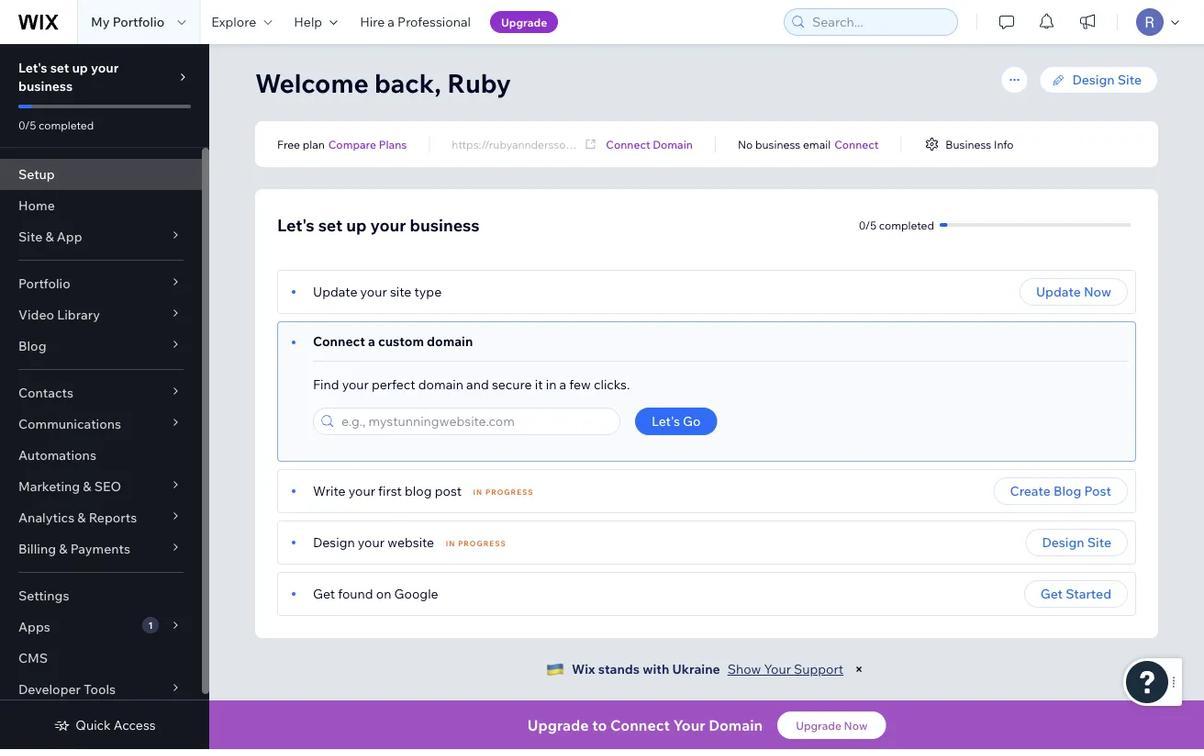 Task type: vqa. For each thing, say whether or not it's contained in the screenshot.
the bottommost Site
yes



Task type: locate. For each thing, give the bounding box(es) containing it.
update for update your site type
[[313, 284, 358, 300]]

update for update now
[[1037, 284, 1082, 300]]

1 horizontal spatial domain
[[709, 716, 763, 735]]

let's set up your business up "update your site type"
[[277, 214, 480, 235]]

access
[[114, 717, 156, 733]]

0 vertical spatial blog
[[18, 338, 46, 354]]

your right find
[[342, 377, 369, 393]]

& inside dropdown button
[[77, 510, 86, 526]]

developer
[[18, 681, 81, 698]]

0 vertical spatial domain
[[427, 333, 473, 349]]

0/5 completed
[[18, 118, 94, 132], [859, 218, 935, 232]]

get left 'found'
[[313, 586, 335, 602]]

0 vertical spatial completed
[[39, 118, 94, 132]]

0/5 completed down the connect link
[[859, 218, 935, 232]]

started
[[1066, 586, 1112, 602]]

0 vertical spatial 0/5
[[18, 118, 36, 132]]

1 vertical spatial domain
[[419, 377, 464, 393]]

& left seo
[[83, 478, 91, 495]]

your down 'ukraine'
[[674, 716, 706, 735]]

communications button
[[0, 409, 202, 440]]

let's inside let's set up your business
[[18, 60, 47, 76]]

2 horizontal spatial let's
[[652, 413, 680, 429]]

progress down post
[[458, 539, 507, 548]]

1 update from the left
[[313, 284, 358, 300]]

upgrade up ruby
[[501, 15, 548, 29]]

create
[[1011, 483, 1051, 499]]

1 vertical spatial site
[[18, 229, 42, 245]]

domain down show
[[709, 716, 763, 735]]

your right show
[[765, 661, 792, 677]]

your for write
[[349, 483, 376, 499]]

1 horizontal spatial blog
[[1054, 483, 1082, 499]]

your for update
[[361, 284, 387, 300]]

hire a professional
[[360, 14, 471, 30]]

let's set up your business down my at the top
[[18, 60, 119, 94]]

plans
[[379, 137, 407, 151]]

wix
[[572, 661, 596, 677]]

0/5 completed up setup
[[18, 118, 94, 132]]

your
[[765, 661, 792, 677], [674, 716, 706, 735]]

1 horizontal spatial 0/5
[[859, 218, 877, 232]]

0 vertical spatial up
[[72, 60, 88, 76]]

up
[[72, 60, 88, 76], [346, 214, 367, 235]]

a right "hire"
[[388, 14, 395, 30]]

0 horizontal spatial update
[[313, 284, 358, 300]]

0/5 up setup
[[18, 118, 36, 132]]

0 horizontal spatial up
[[72, 60, 88, 76]]

0 horizontal spatial let's
[[18, 60, 47, 76]]

1 horizontal spatial in
[[473, 488, 483, 497]]

0 vertical spatial 0/5 completed
[[18, 118, 94, 132]]

perfect
[[372, 377, 416, 393]]

get for get found on google
[[313, 586, 335, 602]]

connect right to
[[611, 716, 670, 735]]

0 vertical spatial let's
[[18, 60, 47, 76]]

upgrade for upgrade now
[[796, 719, 842, 732]]

0 vertical spatial site
[[1118, 72, 1142, 88]]

billing & payments
[[18, 541, 130, 557]]

0 horizontal spatial domain
[[653, 137, 693, 151]]

1 horizontal spatial get
[[1041, 586, 1064, 602]]

upgrade inside button
[[501, 15, 548, 29]]

update
[[313, 284, 358, 300], [1037, 284, 1082, 300]]

https://rubyanndersson.wixsite.com/my-portfolio link
[[452, 136, 701, 155]]

welcome back, ruby
[[255, 67, 511, 99]]

get for get started
[[1041, 586, 1064, 602]]

domain left no
[[653, 137, 693, 151]]

2 update from the left
[[1037, 284, 1082, 300]]

0 horizontal spatial your
[[674, 716, 706, 735]]

setup
[[18, 166, 55, 182]]

& left app
[[45, 229, 54, 245]]

0 vertical spatial now
[[1085, 284, 1112, 300]]

marketing & seo
[[18, 478, 121, 495]]

connect left portfolio at top right
[[606, 137, 651, 151]]

billing
[[18, 541, 56, 557]]

you've
[[277, 717, 335, 740]]

business up setup
[[18, 78, 73, 94]]

get started
[[1041, 586, 1112, 602]]

blog left post
[[1054, 483, 1082, 499]]

get inside button
[[1041, 586, 1064, 602]]

1 vertical spatial your
[[674, 716, 706, 735]]

0 vertical spatial design site
[[1073, 72, 1142, 88]]

0 vertical spatial in
[[473, 488, 483, 497]]

1 vertical spatial set
[[318, 214, 343, 235]]

your up get found on google
[[358, 534, 385, 551]]

create blog post
[[1011, 483, 1112, 499]]

& for marketing
[[83, 478, 91, 495]]

2 vertical spatial site
[[1088, 534, 1112, 551]]

a right than
[[520, 717, 530, 740]]

website down the wix on the left of the page
[[534, 717, 604, 740]]

1 horizontal spatial now
[[1085, 284, 1112, 300]]

1 vertical spatial website
[[534, 717, 604, 740]]

& right the "billing"
[[59, 541, 68, 557]]

upgrade for upgrade to connect your domain
[[528, 716, 589, 735]]

design site button
[[1026, 529, 1129, 557]]

hire a professional link
[[349, 0, 482, 44]]

home link
[[0, 190, 202, 221]]

design
[[1073, 72, 1115, 88], [313, 534, 355, 551], [1043, 534, 1085, 551]]

2 horizontal spatial site
[[1118, 72, 1142, 88]]

seo
[[94, 478, 121, 495]]

1 vertical spatial business
[[756, 137, 801, 151]]

1 horizontal spatial let's
[[277, 214, 315, 235]]

1 vertical spatial in progress
[[446, 539, 507, 548]]

connect domain
[[606, 137, 693, 151]]

in down post
[[446, 539, 456, 548]]

professional
[[398, 14, 471, 30]]

0 vertical spatial progress
[[486, 488, 534, 497]]

site & app
[[18, 229, 82, 245]]

your up "update your site type"
[[371, 214, 406, 235]]

0 horizontal spatial let's set up your business
[[18, 60, 119, 94]]

1 vertical spatial let's set up your business
[[277, 214, 480, 235]]

in for write your first blog post
[[473, 488, 483, 497]]

portfolio
[[658, 137, 701, 151]]

business up type
[[410, 214, 480, 235]]

0 vertical spatial in progress
[[473, 488, 534, 497]]

update inside button
[[1037, 284, 1082, 300]]

you've got much more than a website
[[277, 717, 604, 740]]

write your first blog post
[[313, 483, 462, 499]]

website up google
[[388, 534, 435, 551]]

reports
[[89, 510, 137, 526]]

payments
[[70, 541, 130, 557]]

1 vertical spatial let's
[[277, 214, 315, 235]]

1 vertical spatial portfolio
[[18, 276, 70, 292]]

upgrade inside button
[[796, 719, 842, 732]]

& inside popup button
[[45, 229, 54, 245]]

design site
[[1073, 72, 1142, 88], [1043, 534, 1112, 551]]

1 vertical spatial design site
[[1043, 534, 1112, 551]]

in
[[546, 377, 557, 393]]

1 horizontal spatial site
[[1088, 534, 1112, 551]]

1 vertical spatial 0/5 completed
[[859, 218, 935, 232]]

0 horizontal spatial completed
[[39, 118, 94, 132]]

1 horizontal spatial your
[[765, 661, 792, 677]]

0 vertical spatial business
[[18, 78, 73, 94]]

0 vertical spatial domain
[[653, 137, 693, 151]]

connect a custom domain
[[313, 333, 473, 349]]

your down my at the top
[[91, 60, 119, 76]]

portfolio up video
[[18, 276, 70, 292]]

your left the 'site'
[[361, 284, 387, 300]]

1 vertical spatial in
[[446, 539, 456, 548]]

in right post
[[473, 488, 483, 497]]

1 horizontal spatial website
[[534, 717, 604, 740]]

& inside "popup button"
[[59, 541, 68, 557]]

0/5 down the connect link
[[859, 218, 877, 232]]

upgrade down support
[[796, 719, 842, 732]]

business right no
[[756, 137, 801, 151]]

0 vertical spatial your
[[765, 661, 792, 677]]

let's set up your business
[[18, 60, 119, 94], [277, 214, 480, 235]]

Search... field
[[807, 9, 952, 35]]

design site link
[[1040, 66, 1159, 94]]

progress right post
[[486, 488, 534, 497]]

portfolio inside dropdown button
[[18, 276, 70, 292]]

1 horizontal spatial update
[[1037, 284, 1082, 300]]

0/5
[[18, 118, 36, 132], [859, 218, 877, 232]]

0 horizontal spatial portfolio
[[18, 276, 70, 292]]

2 get from the left
[[1041, 586, 1064, 602]]

2 vertical spatial business
[[410, 214, 480, 235]]

0 horizontal spatial 0/5 completed
[[18, 118, 94, 132]]

design inside design site button
[[1043, 534, 1085, 551]]

1 vertical spatial now
[[844, 719, 868, 732]]

custom
[[378, 333, 424, 349]]

free
[[277, 137, 300, 151]]

1 vertical spatial progress
[[458, 539, 507, 548]]

0 horizontal spatial get
[[313, 586, 335, 602]]

a
[[388, 14, 395, 30], [368, 333, 376, 349], [560, 377, 567, 393], [520, 717, 530, 740]]

0 vertical spatial portfolio
[[113, 14, 165, 30]]

0 horizontal spatial site
[[18, 229, 42, 245]]

0 horizontal spatial now
[[844, 719, 868, 732]]

get left started
[[1041, 586, 1064, 602]]

https://rubyanndersson.wixsite.com/my-
[[452, 137, 658, 151]]

0 vertical spatial website
[[388, 534, 435, 551]]

1 horizontal spatial set
[[318, 214, 343, 235]]

cms link
[[0, 643, 202, 674]]

upgrade left to
[[528, 716, 589, 735]]

website
[[388, 534, 435, 551], [534, 717, 604, 740]]

portfolio right my at the top
[[113, 14, 165, 30]]

1 vertical spatial completed
[[880, 218, 935, 232]]

0 vertical spatial set
[[50, 60, 69, 76]]

let's inside "button"
[[652, 413, 680, 429]]

progress for design your website
[[458, 539, 507, 548]]

2 vertical spatial let's
[[652, 413, 680, 429]]

domain for custom
[[427, 333, 473, 349]]

0 vertical spatial let's set up your business
[[18, 60, 119, 94]]

0 horizontal spatial blog
[[18, 338, 46, 354]]

back,
[[375, 67, 442, 99]]

0 horizontal spatial business
[[18, 78, 73, 94]]

more
[[426, 717, 472, 740]]

communications
[[18, 416, 121, 432]]

0 horizontal spatial in
[[446, 539, 456, 548]]

update your site type
[[313, 284, 442, 300]]

contacts
[[18, 385, 73, 401]]

domain up find your perfect domain and secure it in a few clicks.
[[427, 333, 473, 349]]

support
[[794, 661, 844, 677]]

found
[[338, 586, 373, 602]]

& inside dropdown button
[[83, 478, 91, 495]]

2 horizontal spatial business
[[756, 137, 801, 151]]

blog
[[18, 338, 46, 354], [1054, 483, 1082, 499]]

in progress down post
[[446, 539, 507, 548]]

0 horizontal spatial 0/5
[[18, 118, 36, 132]]

marketing & seo button
[[0, 471, 202, 502]]

0 horizontal spatial set
[[50, 60, 69, 76]]

show
[[728, 661, 762, 677]]

google
[[394, 586, 439, 602]]

settings link
[[0, 580, 202, 612]]

blog down video
[[18, 338, 46, 354]]

1 horizontal spatial let's set up your business
[[277, 214, 480, 235]]

in progress right post
[[473, 488, 534, 497]]

1 horizontal spatial business
[[410, 214, 480, 235]]

help button
[[283, 0, 349, 44]]

1 horizontal spatial 0/5 completed
[[859, 218, 935, 232]]

& left reports
[[77, 510, 86, 526]]

with
[[643, 661, 670, 677]]

domain left and
[[419, 377, 464, 393]]

1 vertical spatial blog
[[1054, 483, 1082, 499]]

find your perfect domain and secure it in a few clicks.
[[313, 377, 630, 393]]

& for analytics
[[77, 510, 86, 526]]

1 get from the left
[[313, 586, 335, 602]]

1 vertical spatial up
[[346, 214, 367, 235]]

your left first
[[349, 483, 376, 499]]



Task type: describe. For each thing, give the bounding box(es) containing it.
completed inside sidebar element
[[39, 118, 94, 132]]

blog
[[405, 483, 432, 499]]

it
[[535, 377, 543, 393]]

upgrade to connect your domain
[[528, 716, 763, 735]]

explore
[[212, 14, 256, 30]]

1 horizontal spatial portfolio
[[113, 14, 165, 30]]

design site inside button
[[1043, 534, 1112, 551]]

home
[[18, 197, 55, 214]]

0/5 completed inside sidebar element
[[18, 118, 94, 132]]

much
[[374, 717, 422, 740]]

no
[[738, 137, 753, 151]]

wix stands with ukraine show your support
[[572, 661, 844, 677]]

design your website
[[313, 534, 435, 551]]

secure
[[492, 377, 532, 393]]

my
[[91, 14, 110, 30]]

quick access button
[[54, 717, 156, 734]]

domain for perfect
[[419, 377, 464, 393]]

let's go
[[652, 413, 701, 429]]

create blog post button
[[994, 478, 1129, 505]]

update now
[[1037, 284, 1112, 300]]

update now button
[[1020, 278, 1129, 306]]

analytics & reports
[[18, 510, 137, 526]]

hire
[[360, 14, 385, 30]]

set inside let's set up your business
[[50, 60, 69, 76]]

first
[[378, 483, 402, 499]]

& for site
[[45, 229, 54, 245]]

free plan compare plans
[[277, 137, 407, 151]]

a left custom
[[368, 333, 376, 349]]

quick access
[[76, 717, 156, 733]]

cms
[[18, 650, 48, 666]]

https://rubyanndersson.wixsite.com/my-portfolio
[[452, 137, 701, 151]]

got
[[339, 717, 370, 740]]

blog inside create blog post button
[[1054, 483, 1082, 499]]

in progress for write your first blog post
[[473, 488, 534, 497]]

in for design your website
[[446, 539, 456, 548]]

up inside sidebar element
[[72, 60, 88, 76]]

0 horizontal spatial website
[[388, 534, 435, 551]]

developer tools button
[[0, 674, 202, 705]]

site
[[390, 284, 412, 300]]

connect right the email
[[835, 137, 879, 151]]

1 horizontal spatial up
[[346, 214, 367, 235]]

site inside popup button
[[18, 229, 42, 245]]

design inside design site link
[[1073, 72, 1115, 88]]

on
[[376, 586, 392, 602]]

portfolio button
[[0, 268, 202, 299]]

connect domain link
[[606, 136, 693, 152]]

upgrade for upgrade
[[501, 15, 548, 29]]

your inside sidebar element
[[91, 60, 119, 76]]

tools
[[84, 681, 116, 698]]

0/5 inside sidebar element
[[18, 118, 36, 132]]

business info button
[[924, 136, 1014, 152]]

billing & payments button
[[0, 534, 202, 565]]

setup link
[[0, 159, 202, 190]]

few
[[570, 377, 591, 393]]

my portfolio
[[91, 14, 165, 30]]

developer tools
[[18, 681, 116, 698]]

type
[[415, 284, 442, 300]]

stands
[[599, 661, 640, 677]]

upgrade button
[[490, 11, 559, 33]]

compare plans link
[[329, 136, 407, 152]]

compare
[[329, 137, 377, 151]]

post
[[1085, 483, 1112, 499]]

your for design
[[358, 534, 385, 551]]

apps
[[18, 619, 50, 635]]

& for billing
[[59, 541, 68, 557]]

1 vertical spatial domain
[[709, 716, 763, 735]]

plan
[[303, 137, 325, 151]]

progress for write your first blog post
[[486, 488, 534, 497]]

1 vertical spatial 0/5
[[859, 218, 877, 232]]

let's go button
[[636, 408, 718, 435]]

email
[[804, 137, 831, 151]]

1 horizontal spatial completed
[[880, 218, 935, 232]]

now for upgrade now
[[844, 719, 868, 732]]

settings
[[18, 588, 69, 604]]

clicks.
[[594, 377, 630, 393]]

business
[[946, 137, 992, 151]]

a right in
[[560, 377, 567, 393]]

automations link
[[0, 440, 202, 471]]

no business email connect
[[738, 137, 879, 151]]

site inside button
[[1088, 534, 1112, 551]]

library
[[57, 307, 100, 323]]

ukraine
[[673, 661, 721, 677]]

business inside sidebar element
[[18, 78, 73, 94]]

contacts button
[[0, 377, 202, 409]]

video library
[[18, 307, 100, 323]]

find
[[313, 377, 339, 393]]

e.g., mystunningwebsite.com field
[[336, 409, 614, 434]]

analytics & reports button
[[0, 502, 202, 534]]

sidebar element
[[0, 44, 209, 750]]

than
[[476, 717, 516, 740]]

your for find
[[342, 377, 369, 393]]

marketing
[[18, 478, 80, 495]]

in progress for design your website
[[446, 539, 507, 548]]

app
[[57, 229, 82, 245]]

blog inside blog popup button
[[18, 338, 46, 354]]

upgrade now
[[796, 719, 868, 732]]

now for update now
[[1085, 284, 1112, 300]]

go
[[683, 413, 701, 429]]

let's set up your business inside sidebar element
[[18, 60, 119, 94]]

blog button
[[0, 331, 202, 362]]

connect link
[[835, 136, 879, 152]]

ruby
[[447, 67, 511, 99]]

and
[[467, 377, 489, 393]]

analytics
[[18, 510, 75, 526]]

welcome
[[255, 67, 369, 99]]

connect up find
[[313, 333, 365, 349]]



